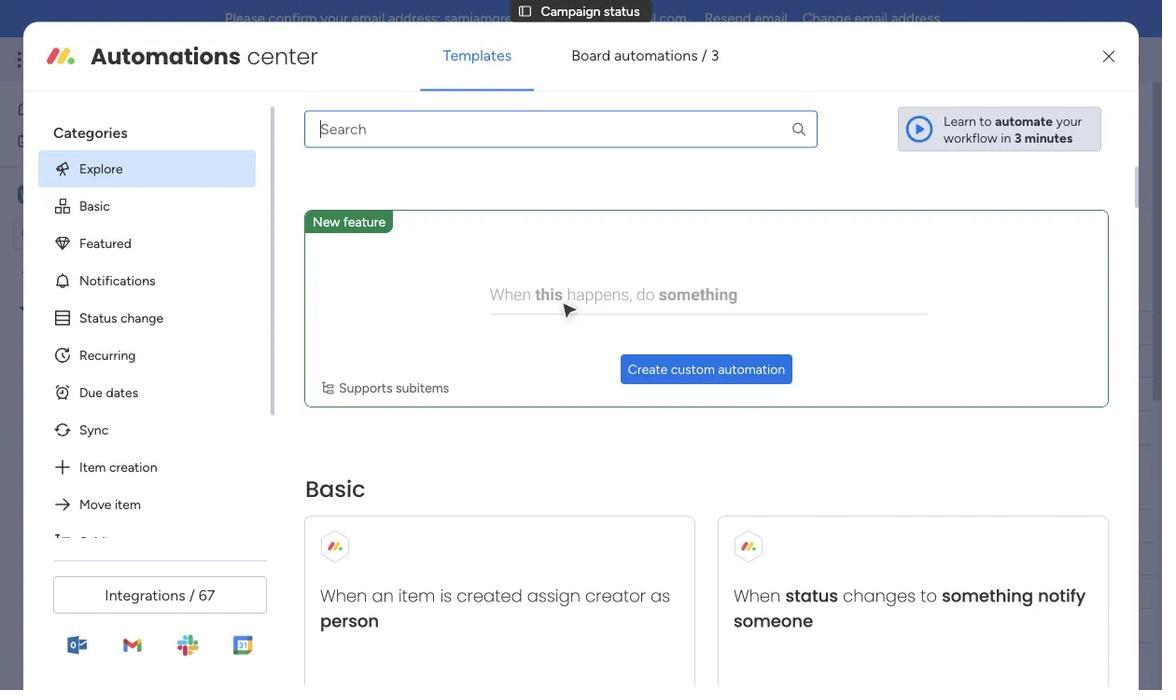 Task type: locate. For each thing, give the bounding box(es) containing it.
0 horizontal spatial campaign status
[[64, 333, 163, 349]]

1 vertical spatial campaign status
[[284, 100, 480, 131]]

and left ham
[[115, 269, 137, 285]]

2 horizontal spatial /
[[1065, 108, 1070, 124]]

1 vertical spatial work
[[62, 133, 91, 148]]

0 vertical spatial you
[[400, 138, 422, 154]]

0 vertical spatial audience
[[874, 320, 930, 336]]

campaign status down status change
[[64, 333, 163, 349]]

learn to automate
[[944, 113, 1053, 129]]

new inside button
[[290, 221, 318, 237]]

1 horizontal spatial item
[[398, 585, 435, 608]]

1 vertical spatial to
[[395, 280, 412, 304]]

/
[[702, 47, 707, 65], [1065, 108, 1070, 124], [189, 587, 195, 604]]

email right "resend"
[[755, 10, 788, 27]]

your up minutes
[[1056, 113, 1082, 129]]

basic up add
[[305, 474, 365, 505]]

1 horizontal spatial when
[[734, 585, 781, 608]]

3 email from the left
[[855, 10, 888, 27]]

1 workspace image from the left
[[18, 184, 36, 205]]

Campaign owner field
[[580, 516, 688, 536]]

ham
[[140, 269, 168, 285]]

work
[[151, 49, 184, 70], [62, 133, 91, 148]]

notify
[[1038, 585, 1086, 608]]

notifications
[[79, 273, 155, 289]]

email
[[352, 10, 385, 27], [755, 10, 788, 27], [855, 10, 888, 27]]

monday
[[83, 49, 147, 70]]

work right my in the left of the page
[[62, 133, 91, 148]]

when for when an item is created   assign creator as person
[[320, 585, 367, 608]]

status down change
[[127, 333, 163, 349]]

1 horizontal spatial basic
[[305, 474, 365, 505]]

1
[[1074, 108, 1079, 124]]

few
[[321, 280, 354, 304]]

when up person
[[320, 585, 367, 608]]

0 horizontal spatial to
[[395, 280, 412, 304]]

an
[[372, 585, 394, 608]]

you right add
[[380, 552, 402, 568]]

1 vertical spatial help
[[416, 280, 454, 304]]

basic up search in workspace field
[[79, 198, 110, 214]]

Account field
[[742, 516, 801, 536]]

0 horizontal spatial item
[[115, 497, 141, 513]]

learn
[[944, 113, 976, 129]]

changes
[[843, 585, 916, 608]]

Search field
[[418, 216, 474, 242]]

to right changes
[[920, 585, 937, 608]]

help right will
[[372, 138, 397, 154]]

:)
[[768, 280, 780, 304]]

status up someone
[[785, 585, 838, 608]]

item inside option
[[79, 459, 106, 475]]

categories list box
[[38, 107, 274, 561]]

1 vertical spatial basic
[[305, 474, 365, 505]]

2 horizontal spatial to
[[979, 113, 992, 129]]

templates button
[[421, 33, 534, 78]]

0 vertical spatial item
[[321, 221, 348, 237]]

1 vertical spatial /
[[1065, 108, 1070, 124]]

1 horizontal spatial workflow
[[944, 130, 998, 146]]

0 vertical spatial help
[[372, 138, 397, 154]]

sam's
[[43, 186, 83, 203]]

status up board automations / 3 button
[[604, 3, 640, 19]]

0 horizontal spatial item
[[79, 459, 106, 475]]

new
[[313, 214, 340, 230], [290, 221, 318, 237]]

list box
[[0, 258, 238, 640]]

1 vertical spatial you
[[458, 280, 490, 304]]

0 vertical spatial audience field
[[870, 318, 935, 338]]

item
[[321, 221, 348, 237], [79, 459, 106, 475], [428, 518, 454, 533]]

workflow down learn on the right
[[944, 130, 998, 146]]

supports
[[339, 380, 393, 396]]

in down learn to automate
[[1001, 130, 1011, 146]]

see more link
[[849, 135, 909, 154]]

/ left 1
[[1065, 108, 1070, 124]]

when inside when an item is created   assign creator as person
[[320, 585, 367, 608]]

2 horizontal spatial email
[[855, 10, 888, 27]]

you for and
[[400, 138, 422, 154]]

due dates option
[[38, 374, 256, 411]]

status change option
[[38, 299, 256, 337]]

select product image
[[17, 50, 35, 69]]

0 horizontal spatial work
[[62, 133, 91, 148]]

email left address:
[[352, 10, 385, 27]]

audience for second "audience" field from the bottom of the page
[[874, 320, 930, 336]]

item down sync
[[79, 459, 106, 475]]

basic option
[[38, 187, 256, 225]]

0 horizontal spatial email
[[352, 10, 385, 27]]

2 horizontal spatial campaign status
[[541, 3, 640, 19]]

1 horizontal spatial email
[[755, 10, 788, 27]]

0 horizontal spatial when
[[320, 585, 367, 608]]

upcoming campaigns
[[321, 478, 513, 502]]

item
[[115, 497, 141, 513], [398, 585, 435, 608]]

in
[[1001, 130, 1011, 146], [818, 138, 828, 154]]

0 vertical spatial basic
[[79, 198, 110, 214]]

3 down automate on the right of the page
[[1014, 130, 1022, 146]]

status up team
[[411, 100, 480, 131]]

to right tips at the left of page
[[395, 280, 412, 304]]

integrations / 67 button
[[53, 577, 267, 614]]

most
[[580, 280, 624, 304]]

1 horizontal spatial help
[[416, 280, 454, 304]]

email for change email address
[[855, 10, 888, 27]]

0 horizontal spatial help
[[372, 138, 397, 154]]

as
[[651, 585, 670, 608]]

item up add you own campaign
[[428, 518, 454, 533]]

home image
[[17, 99, 35, 118]]

your left team
[[450, 138, 476, 154]]

0 horizontal spatial 3
[[711, 47, 719, 65]]

run,
[[543, 138, 565, 154]]

Upcoming campaigns field
[[316, 478, 517, 502]]

2 when from the left
[[734, 585, 781, 608]]

2 vertical spatial you
[[380, 552, 402, 568]]

1 vertical spatial audience field
[[870, 516, 935, 536]]

when up someone
[[734, 585, 781, 608]]

3 inside button
[[711, 47, 719, 65]]

/ down "resend"
[[702, 47, 707, 65]]

filter
[[601, 221, 630, 237]]

v2 search image
[[404, 218, 418, 239]]

subitems
[[396, 380, 449, 396]]

sam green image
[[1110, 45, 1140, 75]]

work right monday
[[151, 49, 184, 70]]

work inside button
[[62, 133, 91, 148]]

None search field
[[304, 111, 818, 148]]

and
[[425, 138, 447, 154], [568, 138, 590, 154], [115, 269, 137, 285], [161, 365, 183, 380]]

will
[[350, 138, 369, 154]]

goal
[[1050, 518, 1077, 534]]

account
[[747, 518, 796, 534]]

basic inside option
[[79, 198, 110, 214]]

0 vertical spatial to
[[979, 113, 992, 129]]

0 vertical spatial /
[[702, 47, 707, 65]]

person
[[320, 610, 379, 634]]

something
[[942, 585, 1033, 608]]

1 horizontal spatial campaign status
[[284, 100, 480, 131]]

2 workspace image from the left
[[21, 184, 34, 205]]

item for item creation
[[79, 459, 106, 475]]

when
[[320, 585, 367, 608], [734, 585, 781, 608]]

change email address link
[[802, 10, 940, 27]]

2 audience from the top
[[874, 518, 930, 534]]

campaign
[[541, 3, 601, 19], [284, 100, 405, 131], [64, 333, 124, 349], [64, 365, 124, 380], [584, 518, 644, 534]]

list box containing green eggs and ham
[[0, 258, 238, 640]]

you down campaign status field
[[400, 138, 422, 154]]

item creation option
[[38, 449, 256, 486]]

template
[[685, 280, 763, 304]]

sync option
[[38, 411, 256, 449]]

2 vertical spatial to
[[920, 585, 937, 608]]

/ for integrations / 67
[[189, 587, 195, 604]]

add to favorites image
[[525, 106, 544, 125]]

item inside button
[[321, 221, 348, 237]]

0 horizontal spatial basic
[[79, 198, 110, 214]]

someone
[[734, 610, 813, 634]]

status
[[604, 3, 640, 19], [411, 100, 480, 131], [127, 333, 163, 349], [785, 585, 838, 608]]

green
[[44, 269, 80, 285]]

3 down "resend"
[[711, 47, 719, 65]]

sam's workspace button
[[13, 179, 186, 210]]

ideas
[[127, 365, 158, 380]]

audience
[[874, 320, 930, 336], [874, 518, 930, 534]]

and right run,
[[568, 138, 590, 154]]

item for item
[[428, 518, 454, 533]]

2 horizontal spatial item
[[428, 518, 454, 533]]

activity
[[907, 108, 952, 124]]

1 horizontal spatial to
[[920, 585, 937, 608]]

2 vertical spatial /
[[189, 587, 195, 604]]

0 vertical spatial item
[[115, 497, 141, 513]]

1 when from the left
[[320, 585, 367, 608]]

0 vertical spatial work
[[151, 49, 184, 70]]

2 vertical spatial campaign status
[[64, 333, 163, 349]]

you left make
[[458, 280, 490, 304]]

arrow down image
[[637, 217, 659, 240]]

1 vertical spatial 3
[[1014, 130, 1022, 146]]

when for when status changes   to something notify someone
[[734, 585, 781, 608]]

help
[[372, 138, 397, 154], [416, 280, 454, 304]]

0 vertical spatial 3
[[711, 47, 719, 65]]

help right tips at the left of page
[[416, 280, 454, 304]]

0 vertical spatial campaign status
[[541, 3, 640, 19]]

0 horizontal spatial workflow
[[761, 138, 815, 154]]

explore option
[[38, 150, 256, 187]]

you inside field
[[458, 280, 490, 304]]

67
[[199, 587, 215, 604]]

None field
[[580, 318, 688, 338]]

1 vertical spatial item
[[79, 459, 106, 475]]

board
[[312, 138, 346, 154]]

0 horizontal spatial /
[[189, 587, 195, 604]]

feature
[[343, 214, 386, 230]]

1 horizontal spatial in
[[1001, 130, 1011, 146]]

Campaign status field
[[279, 100, 485, 131]]

automate
[[995, 113, 1053, 129]]

/ left 67
[[189, 587, 195, 604]]

workflow inside your workflow in
[[944, 130, 998, 146]]

see plans image
[[310, 48, 326, 71]]

1 horizontal spatial /
[[702, 47, 707, 65]]

when inside when status changes   to something notify someone
[[734, 585, 781, 608]]

campaign status up will
[[284, 100, 480, 131]]

campaign status up board
[[541, 3, 640, 19]]

1 audience from the top
[[874, 320, 930, 336]]

1 vertical spatial audience
[[874, 518, 930, 534]]

1 vertical spatial item
[[398, 585, 435, 608]]

1 horizontal spatial work
[[151, 49, 184, 70]]

invite / 1 button
[[995, 101, 1087, 131]]

option
[[0, 260, 238, 264]]

to right learn on the right
[[979, 113, 992, 129]]

item left 'angle down' icon
[[321, 221, 348, 237]]

2 vertical spatial item
[[428, 518, 454, 533]]

email right "change"
[[855, 10, 888, 27]]

1 email from the left
[[352, 10, 385, 27]]

workspace image
[[18, 184, 36, 205], [21, 184, 34, 205]]

item inside when an item is created   assign creator as person
[[398, 585, 435, 608]]

0 horizontal spatial in
[[818, 138, 828, 154]]

workflow
[[944, 130, 998, 146], [761, 138, 815, 154]]

invite / 1
[[1030, 108, 1079, 124]]

hide
[[766, 221, 794, 237]]

item left is
[[398, 585, 435, 608]]

and right ideas
[[161, 365, 183, 380]]

add
[[353, 552, 377, 568]]

2 email from the left
[[755, 10, 788, 27]]

when an item is created   assign creator as person
[[320, 585, 670, 634]]

my
[[41, 133, 59, 148]]

1 horizontal spatial item
[[321, 221, 348, 237]]

item right move
[[115, 497, 141, 513]]

you for make
[[458, 280, 490, 304]]

move item option
[[38, 486, 256, 523]]

change
[[802, 10, 851, 27]]

status
[[79, 310, 117, 326]]

workflow left "one" in the top right of the page
[[761, 138, 815, 154]]

help inside field
[[416, 280, 454, 304]]

categories heading
[[38, 107, 256, 150]]

move
[[79, 497, 111, 513]]

Audience field
[[870, 318, 935, 338], [870, 516, 935, 536]]

in left "one" in the top right of the page
[[818, 138, 828, 154]]



Task type: describe. For each thing, give the bounding box(es) containing it.
notifications option
[[38, 262, 256, 299]]

your inside your workflow in
[[1056, 113, 1082, 129]]

work for my
[[62, 133, 91, 148]]

please confirm your email address: samiamgreeneggsnham27@gmail.com
[[225, 10, 687, 27]]

hide button
[[737, 214, 805, 244]]

integrations / 67
[[105, 587, 215, 604]]

create custom automation button
[[620, 354, 793, 384]]

own
[[405, 552, 430, 568]]

status inside list box
[[127, 333, 163, 349]]

custom
[[671, 361, 715, 377]]

my work
[[41, 133, 91, 148]]

1 audience field from the top
[[870, 318, 935, 338]]

person
[[514, 221, 554, 237]]

activity button
[[899, 101, 988, 131]]

make
[[494, 280, 543, 304]]

caret down image
[[20, 302, 27, 316]]

this board will help you and your team plan, run, and track your entire campaign's workflow in one workspace.
[[286, 138, 923, 154]]

when status changes   to something notify someone
[[734, 585, 1086, 634]]

and left team
[[425, 138, 447, 154]]

due dates
[[79, 385, 138, 401]]

templates
[[443, 47, 512, 65]]

new for new item
[[290, 221, 318, 237]]

this
[[286, 138, 309, 154]]

3 minutes
[[1014, 130, 1073, 146]]

/ for invite / 1
[[1065, 108, 1070, 124]]

item creation
[[79, 459, 157, 475]]

board
[[571, 47, 611, 65]]

Search for a column type search field
[[304, 111, 818, 148]]

to inside few tips to help you make the most of this template :) field
[[395, 280, 412, 304]]

sort button
[[665, 214, 731, 244]]

see more
[[851, 137, 907, 153]]

campaigns
[[414, 478, 513, 502]]

email for resend email
[[755, 10, 788, 27]]

see
[[851, 137, 874, 153]]

sort
[[695, 221, 720, 237]]

email marketing
[[34, 301, 127, 317]]

campaign inside field
[[584, 518, 644, 534]]

assign
[[527, 585, 580, 608]]

the
[[548, 280, 575, 304]]

public board image
[[40, 332, 58, 350]]

1 horizontal spatial 3
[[1014, 130, 1022, 146]]

your workflow in
[[944, 113, 1082, 146]]

owner
[[647, 518, 683, 534]]

show board description image
[[493, 106, 516, 125]]

track
[[593, 138, 622, 154]]

status change
[[79, 310, 164, 326]]

create
[[628, 361, 668, 377]]

work for monday
[[151, 49, 184, 70]]

help for to
[[416, 280, 454, 304]]

your right track at right top
[[625, 138, 651, 154]]

invite
[[1030, 108, 1062, 124]]

item inside option
[[115, 497, 141, 513]]

2 audience field from the top
[[870, 516, 935, 536]]

is
[[440, 585, 452, 608]]

upcoming
[[321, 478, 410, 502]]

integrations
[[105, 587, 185, 604]]

Goal field
[[1045, 516, 1081, 536]]

categories
[[53, 123, 128, 141]]

help for will
[[372, 138, 397, 154]]

change email address
[[802, 10, 940, 27]]

marketing
[[68, 301, 127, 317]]

in inside your workflow in
[[1001, 130, 1011, 146]]

center
[[247, 41, 318, 72]]

samiamgreeneggsnham27@gmail.com
[[444, 10, 687, 27]]

create custom automation
[[628, 361, 785, 377]]

team
[[479, 138, 509, 154]]

address
[[891, 10, 940, 27]]

new for new feature
[[313, 214, 340, 230]]

resend email link
[[704, 10, 788, 27]]

more
[[877, 137, 907, 153]]

to inside when status changes   to something notify someone
[[920, 585, 937, 608]]

resend email
[[704, 10, 788, 27]]

workspace
[[87, 186, 163, 203]]

board automations / 3
[[571, 47, 719, 65]]

featured
[[79, 235, 132, 251]]

explore
[[79, 161, 123, 177]]

campaign ideas and requests
[[64, 365, 236, 380]]

add you own campaign
[[353, 552, 490, 568]]

monday work management
[[83, 49, 290, 70]]

new feature
[[313, 214, 386, 230]]

Search in workspace field
[[39, 224, 156, 246]]

search image
[[791, 121, 807, 138]]

recurring
[[79, 347, 136, 363]]

requests
[[186, 365, 236, 380]]

campaign's
[[692, 138, 758, 154]]

campaign owner
[[584, 518, 683, 534]]

workspace selection element
[[18, 183, 164, 208]]

creator
[[585, 585, 646, 608]]

change
[[120, 310, 164, 326]]

email
[[34, 301, 65, 317]]

featured option
[[38, 225, 256, 262]]

sam's workspace
[[43, 186, 163, 203]]

due
[[79, 385, 103, 401]]

automation
[[718, 361, 785, 377]]

one
[[832, 138, 854, 154]]

move item
[[79, 497, 141, 513]]

person button
[[484, 214, 565, 244]]

angle down image
[[364, 222, 373, 236]]

automations
[[90, 41, 241, 72]]

automations
[[614, 47, 698, 65]]

automations  center image
[[46, 42, 76, 72]]

recurring option
[[38, 337, 256, 374]]

sync
[[79, 422, 109, 438]]

campaign
[[433, 552, 490, 568]]

please
[[225, 10, 265, 27]]

of
[[628, 280, 645, 304]]

Few tips to help you make the most of this template :) field
[[316, 280, 785, 304]]

tips
[[359, 280, 390, 304]]

status inside when status changes   to something notify someone
[[785, 585, 838, 608]]

audience for 2nd "audience" field from the top
[[874, 518, 930, 534]]

this
[[649, 280, 680, 304]]

resend
[[704, 10, 751, 27]]

entire
[[655, 138, 689, 154]]

your right confirm
[[320, 10, 348, 27]]

confirm
[[268, 10, 317, 27]]

my work button
[[11, 126, 201, 155]]



Task type: vqa. For each thing, say whether or not it's contained in the screenshot.
second 'Audience' field from the top
yes



